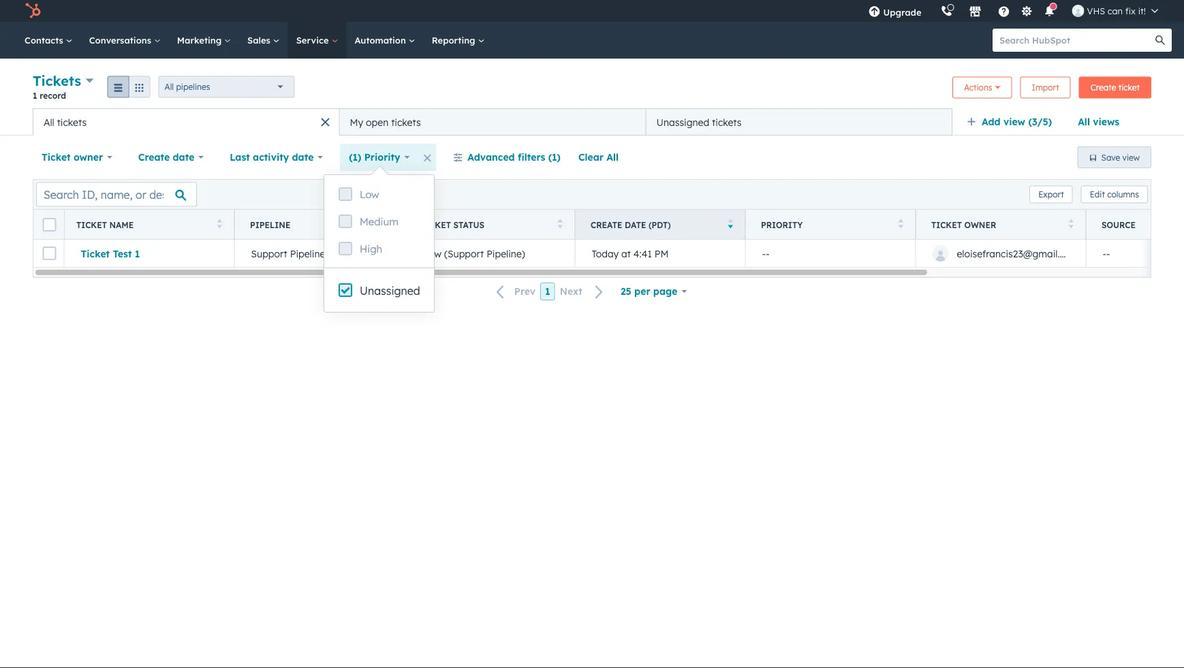Task type: vqa. For each thing, say whether or not it's contained in the screenshot.
add a custom image or logo to give your chat a personalized touch.
no



Task type: locate. For each thing, give the bounding box(es) containing it.
(1)
[[349, 151, 362, 163], [548, 151, 561, 163]]

ticket status
[[421, 220, 485, 230]]

settings image
[[1021, 6, 1033, 18]]

2 - from the left
[[766, 248, 770, 259]]

2 vertical spatial 1
[[545, 286, 550, 297]]

prev
[[514, 286, 536, 298]]

my open tickets
[[350, 116, 421, 128]]

edit
[[1090, 189, 1105, 200]]

all left views
[[1078, 116, 1090, 128]]

1 (1) from the left
[[349, 151, 362, 163]]

list box containing low
[[324, 175, 434, 268]]

pm
[[655, 248, 669, 259]]

contacts
[[25, 34, 66, 46]]

status
[[454, 220, 485, 230]]

menu containing vhs can fix it!
[[859, 0, 1168, 22]]

0 vertical spatial owner
[[74, 151, 103, 163]]

press to sort. element for pipeline
[[387, 219, 393, 231]]

support
[[251, 248, 287, 259]]

1 press to sort. image from the left
[[217, 219, 222, 229]]

0 horizontal spatial ticket owner
[[42, 151, 103, 163]]

export
[[1039, 189, 1064, 200]]

ticket
[[42, 151, 71, 163], [76, 220, 107, 230], [421, 220, 451, 230], [932, 220, 962, 230], [81, 248, 110, 259]]

clear all button
[[570, 144, 628, 171]]

4 press to sort. image from the left
[[899, 219, 904, 229]]

4 - from the left
[[1107, 248, 1111, 259]]

new
[[422, 248, 442, 259]]

all for all tickets
[[44, 116, 54, 128]]

priority right 'descending sort. press to sort ascending.' element
[[761, 220, 803, 230]]

2 press to sort. element from the left
[[387, 219, 393, 231]]

3 press to sort. image from the left
[[558, 219, 563, 229]]

view
[[1004, 116, 1026, 128], [1123, 152, 1140, 163]]

list box
[[324, 175, 434, 268]]

2 horizontal spatial date
[[625, 220, 646, 230]]

press to sort. element
[[217, 219, 222, 231], [387, 219, 393, 231], [558, 219, 563, 231], [899, 219, 904, 231], [1069, 219, 1074, 231]]

5 press to sort. element from the left
[[1069, 219, 1074, 231]]

0 vertical spatial ticket owner
[[42, 151, 103, 163]]

0 horizontal spatial create
[[138, 151, 170, 163]]

2 tickets from the left
[[391, 116, 421, 128]]

today at 4:41 pm
[[592, 248, 669, 259]]

all down 1 record
[[44, 116, 54, 128]]

1 inside button
[[545, 286, 550, 297]]

group
[[107, 76, 150, 98]]

-- button
[[746, 240, 916, 267], [1086, 240, 1185, 267]]

conversations
[[89, 34, 154, 46]]

1 horizontal spatial (1)
[[548, 151, 561, 163]]

1 horizontal spatial 1
[[135, 248, 140, 259]]

tickets inside button
[[57, 116, 87, 128]]

0 horizontal spatial --
[[762, 248, 770, 259]]

1 vertical spatial priority
[[761, 220, 803, 230]]

automation link
[[347, 22, 424, 59]]

all inside button
[[44, 116, 54, 128]]

last activity date button
[[221, 144, 332, 171]]

press to sort. element for ticket owner
[[1069, 219, 1074, 231]]

per
[[635, 286, 651, 297]]

view inside button
[[1123, 152, 1140, 163]]

1 - from the left
[[762, 248, 766, 259]]

menu
[[859, 0, 1168, 22]]

create date button
[[129, 144, 213, 171]]

1 vertical spatial create
[[138, 151, 170, 163]]

1 button
[[541, 283, 555, 301]]

1
[[33, 90, 37, 101], [135, 248, 140, 259], [545, 286, 550, 297]]

today at 4:41 pm button
[[575, 240, 746, 267]]

0 vertical spatial priority
[[364, 151, 400, 163]]

support pipeline button
[[234, 240, 405, 267]]

create up today
[[591, 220, 623, 230]]

(support
[[444, 248, 484, 259]]

1 inside the tickets banner
[[33, 90, 37, 101]]

add
[[982, 116, 1001, 128]]

calling icon button
[[935, 2, 959, 20]]

notifications image
[[1044, 6, 1056, 18]]

import
[[1032, 82, 1060, 93]]

low
[[360, 188, 379, 201]]

pipeline right support
[[290, 248, 325, 259]]

1 -- button from the left
[[746, 240, 916, 267]]

ticket inside popup button
[[42, 151, 71, 163]]

1 horizontal spatial create
[[591, 220, 623, 230]]

(1) right filters
[[548, 151, 561, 163]]

pipeline)
[[487, 248, 525, 259]]

create inside create ticket button
[[1091, 82, 1117, 93]]

3 - from the left
[[1103, 248, 1107, 259]]

view inside popup button
[[1004, 116, 1026, 128]]

(3/5)
[[1029, 116, 1052, 128]]

service
[[296, 34, 332, 46]]

unassigned inside button
[[657, 116, 710, 128]]

0 horizontal spatial -- button
[[746, 240, 916, 267]]

2 horizontal spatial 1
[[545, 286, 550, 297]]

1 right test
[[135, 248, 140, 259]]

all left pipelines
[[165, 82, 174, 92]]

columns
[[1108, 189, 1140, 200]]

all inside popup button
[[165, 82, 174, 92]]

terry turtle image
[[1072, 5, 1085, 17]]

view right add
[[1004, 116, 1026, 128]]

0 vertical spatial unassigned
[[657, 116, 710, 128]]

all
[[165, 82, 174, 92], [1078, 116, 1090, 128], [44, 116, 54, 128], [607, 151, 619, 163]]

2 press to sort. image from the left
[[387, 219, 393, 229]]

(1) priority
[[349, 151, 400, 163]]

create left ticket
[[1091, 82, 1117, 93]]

next
[[560, 286, 583, 298]]

press to sort. image for priority
[[899, 219, 904, 229]]

3 tickets from the left
[[712, 116, 742, 128]]

views
[[1093, 116, 1120, 128]]

1 horizontal spatial date
[[292, 151, 314, 163]]

pipeline
[[250, 220, 291, 230], [290, 248, 325, 259]]

1 horizontal spatial unassigned
[[657, 116, 710, 128]]

clear all
[[579, 151, 619, 163]]

hubspot image
[[25, 3, 41, 19]]

priority
[[364, 151, 400, 163], [761, 220, 803, 230]]

0 horizontal spatial (1)
[[349, 151, 362, 163]]

add view (3/5)
[[982, 116, 1052, 128]]

prev button
[[488, 283, 541, 301]]

1 vertical spatial pipeline
[[290, 248, 325, 259]]

1 vertical spatial view
[[1123, 152, 1140, 163]]

all inside 'link'
[[1078, 116, 1090, 128]]

tickets inside button
[[712, 116, 742, 128]]

all inside button
[[607, 151, 619, 163]]

1 for 1 record
[[33, 90, 37, 101]]

marketing link
[[169, 22, 239, 59]]

0 vertical spatial create
[[1091, 82, 1117, 93]]

0 horizontal spatial view
[[1004, 116, 1026, 128]]

(1) down my at the left top of the page
[[349, 151, 362, 163]]

unassigned for unassigned tickets
[[657, 116, 710, 128]]

upgrade image
[[869, 6, 881, 18]]

0 vertical spatial view
[[1004, 116, 1026, 128]]

marketplaces button
[[961, 0, 990, 22]]

filters
[[518, 151, 545, 163]]

all right clear
[[607, 151, 619, 163]]

menu item
[[931, 0, 934, 22]]

pagination navigation
[[488, 283, 612, 301]]

tickets
[[57, 116, 87, 128], [391, 116, 421, 128], [712, 116, 742, 128]]

ticket name
[[76, 220, 134, 230]]

(1) inside button
[[548, 151, 561, 163]]

1 right prev
[[545, 286, 550, 297]]

0 horizontal spatial unassigned
[[360, 284, 420, 298]]

ticket
[[1119, 82, 1140, 93]]

all for all pipelines
[[165, 82, 174, 92]]

priority down my open tickets
[[364, 151, 400, 163]]

1 horizontal spatial ticket owner
[[932, 220, 997, 230]]

5 press to sort. image from the left
[[1069, 219, 1074, 229]]

export button
[[1030, 186, 1073, 203]]

1 vertical spatial unassigned
[[360, 284, 420, 298]]

pipeline up support
[[250, 220, 291, 230]]

date down all tickets button
[[173, 151, 195, 163]]

create for create date
[[138, 151, 170, 163]]

3 press to sort. element from the left
[[558, 219, 563, 231]]

my open tickets button
[[339, 108, 646, 136]]

press to sort. element for ticket status
[[558, 219, 563, 231]]

ticket test 1 link
[[81, 248, 218, 259]]

create date (pdt)
[[591, 220, 671, 230]]

1 horizontal spatial tickets
[[391, 116, 421, 128]]

view right save
[[1123, 152, 1140, 163]]

1 left the record on the left top of page
[[33, 90, 37, 101]]

1 horizontal spatial -- button
[[1086, 240, 1185, 267]]

date
[[173, 151, 195, 163], [292, 151, 314, 163], [625, 220, 646, 230]]

create for create ticket
[[1091, 82, 1117, 93]]

create inside create date popup button
[[138, 151, 170, 163]]

1 vertical spatial owner
[[965, 220, 997, 230]]

fix
[[1126, 5, 1136, 16]]

2 (1) from the left
[[548, 151, 561, 163]]

0 horizontal spatial priority
[[364, 151, 400, 163]]

page
[[653, 286, 678, 297]]

1 horizontal spatial view
[[1123, 152, 1140, 163]]

group inside the tickets banner
[[107, 76, 150, 98]]

date for create date
[[173, 151, 195, 163]]

reporting
[[432, 34, 478, 46]]

1 vertical spatial ticket owner
[[932, 220, 997, 230]]

4:41
[[634, 248, 652, 259]]

marketing
[[177, 34, 224, 46]]

date left (pdt)
[[625, 220, 646, 230]]

all tickets button
[[33, 108, 339, 136]]

1 tickets from the left
[[57, 116, 87, 128]]

0 vertical spatial 1
[[33, 90, 37, 101]]

1 horizontal spatial --
[[1103, 248, 1111, 259]]

2 vertical spatial create
[[591, 220, 623, 230]]

0 horizontal spatial tickets
[[57, 116, 87, 128]]

1 horizontal spatial priority
[[761, 220, 803, 230]]

0 horizontal spatial date
[[173, 151, 195, 163]]

2 horizontal spatial tickets
[[712, 116, 742, 128]]

4 press to sort. element from the left
[[899, 219, 904, 231]]

create down all tickets button
[[138, 151, 170, 163]]

descending sort. press to sort ascending. image
[[728, 219, 733, 229]]

upgrade
[[884, 6, 922, 18]]

0 horizontal spatial 1
[[33, 90, 37, 101]]

my
[[350, 116, 363, 128]]

-
[[762, 248, 766, 259], [766, 248, 770, 259], [1103, 248, 1107, 259], [1107, 248, 1111, 259]]

conversations link
[[81, 22, 169, 59]]

tickets button
[[33, 71, 94, 91]]

help image
[[998, 6, 1010, 18]]

vhs can fix it!
[[1087, 5, 1146, 16]]

edit columns button
[[1081, 186, 1148, 203]]

press to sort. image
[[217, 219, 222, 229], [387, 219, 393, 229], [558, 219, 563, 229], [899, 219, 904, 229], [1069, 219, 1074, 229]]

create
[[1091, 82, 1117, 93], [138, 151, 170, 163], [591, 220, 623, 230]]

date right activity
[[292, 151, 314, 163]]

press to sort. element for priority
[[899, 219, 904, 231]]

high
[[360, 243, 383, 256]]

2 horizontal spatial create
[[1091, 82, 1117, 93]]

0 horizontal spatial owner
[[74, 151, 103, 163]]

save view button
[[1078, 147, 1152, 168]]

1 vertical spatial 1
[[135, 248, 140, 259]]



Task type: describe. For each thing, give the bounding box(es) containing it.
1 -- from the left
[[762, 248, 770, 259]]

25 per page button
[[612, 278, 696, 305]]

2 -- from the left
[[1103, 248, 1111, 259]]

all pipelines
[[165, 82, 210, 92]]

import button
[[1021, 77, 1071, 98]]

test
[[113, 248, 132, 259]]

edit columns
[[1090, 189, 1140, 200]]

sales
[[247, 34, 273, 46]]

all pipelines button
[[159, 76, 295, 98]]

source
[[1102, 220, 1136, 230]]

all views
[[1078, 116, 1120, 128]]

marketplaces image
[[970, 6, 982, 18]]

25 per page
[[621, 286, 678, 297]]

actions
[[964, 82, 993, 93]]

pipelines
[[176, 82, 210, 92]]

Search HubSpot search field
[[993, 29, 1160, 52]]

calling icon image
[[941, 5, 953, 18]]

ticket owner button
[[33, 144, 121, 171]]

clear
[[579, 151, 604, 163]]

1 press to sort. element from the left
[[217, 219, 222, 231]]

create date
[[138, 151, 195, 163]]

actions button
[[953, 77, 1012, 98]]

(1) priority button
[[340, 144, 419, 171]]

unassigned tickets
[[657, 116, 742, 128]]

tickets
[[33, 72, 81, 89]]

all for all views
[[1078, 116, 1090, 128]]

notifications button
[[1038, 0, 1062, 22]]

Search ID, name, or description search field
[[36, 182, 197, 207]]

vhs can fix it! button
[[1064, 0, 1167, 22]]

all tickets
[[44, 116, 87, 128]]

advanced filters (1)
[[468, 151, 561, 163]]

record
[[40, 90, 66, 101]]

today
[[592, 248, 619, 259]]

sales link
[[239, 22, 288, 59]]

name
[[109, 220, 134, 230]]

search image
[[1156, 35, 1165, 45]]

1 horizontal spatial owner
[[965, 220, 997, 230]]

open
[[366, 116, 389, 128]]

last
[[230, 151, 250, 163]]

ticket owner inside popup button
[[42, 151, 103, 163]]

it!
[[1139, 5, 1146, 16]]

press to sort. image for pipeline
[[387, 219, 393, 229]]

priority inside popup button
[[364, 151, 400, 163]]

press to sort. image for ticket status
[[558, 219, 563, 229]]

tickets for unassigned tickets
[[712, 116, 742, 128]]

at
[[622, 248, 631, 259]]

reporting link
[[424, 22, 493, 59]]

automation
[[355, 34, 409, 46]]

0 vertical spatial pipeline
[[250, 220, 291, 230]]

advanced
[[468, 151, 515, 163]]

last activity date
[[230, 151, 314, 163]]

2 -- button from the left
[[1086, 240, 1185, 267]]

create ticket button
[[1079, 77, 1152, 98]]

next button
[[555, 283, 612, 301]]

create ticket
[[1091, 82, 1140, 93]]

support pipeline
[[251, 248, 325, 259]]

view for add
[[1004, 116, 1026, 128]]

tickets for all tickets
[[57, 116, 87, 128]]

save view
[[1102, 152, 1140, 163]]

activity
[[253, 151, 289, 163]]

can
[[1108, 5, 1123, 16]]

view for save
[[1123, 152, 1140, 163]]

unassigned tickets button
[[646, 108, 953, 136]]

search button
[[1149, 29, 1172, 52]]

unassigned for unassigned
[[360, 284, 420, 298]]

(pdt)
[[649, 220, 671, 230]]

help button
[[993, 0, 1016, 22]]

hubspot link
[[16, 3, 51, 19]]

tickets inside button
[[391, 116, 421, 128]]

ticket test 1
[[81, 248, 140, 259]]

date for create date (pdt)
[[625, 220, 646, 230]]

1 record
[[33, 90, 66, 101]]

25
[[621, 286, 632, 297]]

add view (3/5) button
[[958, 108, 1069, 136]]

vhs
[[1087, 5, 1106, 16]]

service link
[[288, 22, 347, 59]]

descending sort. press to sort ascending. element
[[728, 219, 733, 231]]

(1) inside popup button
[[349, 151, 362, 163]]

pipeline inside button
[[290, 248, 325, 259]]

settings link
[[1019, 4, 1036, 18]]

owner inside popup button
[[74, 151, 103, 163]]

press to sort. image for ticket owner
[[1069, 219, 1074, 229]]

1 for 1
[[545, 286, 550, 297]]

create for create date (pdt)
[[591, 220, 623, 230]]

all views link
[[1069, 108, 1129, 136]]

tickets banner
[[33, 71, 1152, 108]]

new (support pipeline)
[[422, 248, 525, 259]]

contacts link
[[16, 22, 81, 59]]

medium
[[360, 215, 399, 228]]



